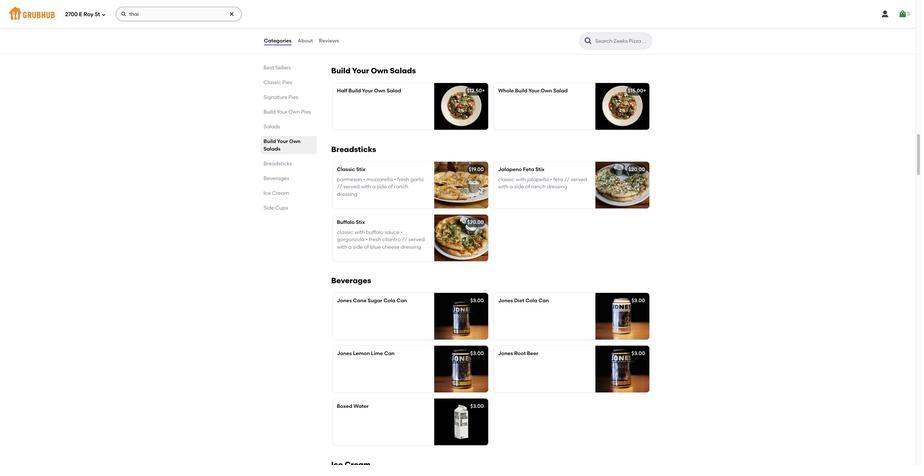 Task type: describe. For each thing, give the bounding box(es) containing it.
sauce
[[385, 230, 400, 236]]

jones diet cola can
[[499, 298, 549, 304]]

jalapeno feta stix image
[[596, 162, 650, 209]]

half build your own salad
[[337, 88, 401, 94]]

Search for food, convenience, alcohol... search field
[[116, 7, 242, 21]]

0 vertical spatial salads
[[390, 66, 416, 75]]

ranch inside "parmesan •  mozzarella • fresh garlic // served with a side of ranch dressing"
[[394, 184, 409, 190]]

jones cane sugar cola can
[[337, 298, 407, 304]]

$20.00 for classic with buffalo sauce  • gorgonzola  •  fresh cilantro // served with a side of blue cheese dressing
[[468, 220, 484, 226]]

your right half
[[362, 88, 373, 94]]

side cups
[[264, 205, 288, 211]]

reviews button
[[319, 28, 340, 54]]

classic stix image
[[434, 162, 488, 209]]

classic with buffalo sauce  • gorgonzola  •  fresh cilantro // served with a side of blue cheese dressing
[[337, 230, 425, 251]]

fresh inside classic with buffalo sauce  • gorgonzola  •  fresh cilantro // served with a side of blue cheese dressing
[[369, 237, 381, 243]]

build inside tab
[[264, 139, 276, 145]]

categories
[[264, 38, 292, 44]]

build your own pies tab
[[264, 108, 314, 116]]

parmesan
[[337, 177, 362, 183]]

1 vertical spatial beverages
[[331, 276, 371, 285]]

• right parmesan
[[364, 177, 366, 183]]

side
[[264, 205, 274, 211]]

Search Zeeks Pizza Capitol Hill search field
[[595, 38, 650, 45]]

ranch inside classic with jalapeño  •  feta // served with a side of ranch dressing
[[532, 184, 546, 190]]

buffalo
[[366, 230, 384, 236]]

a inside "parmesan •  mozzarella • fresh garlic // served with a side of ranch dressing"
[[373, 184, 376, 190]]

boxed
[[337, 404, 353, 410]]

jalapeno
[[499, 167, 522, 173]]

cheese
[[382, 244, 400, 251]]

signature
[[264, 94, 287, 100]]

1 horizontal spatial svg image
[[881, 10, 890, 18]]

dressing inside "parmesan •  mozzarella • fresh garlic // served with a side of ranch dressing"
[[337, 191, 358, 198]]

classic for classic with buffalo sauce  • gorgonzola  •  fresh cilantro // served with a side of blue cheese dressing
[[337, 230, 354, 236]]

mozzarella
[[367, 177, 393, 183]]

buffalo stix image
[[434, 215, 488, 262]]

stix for $20.00
[[356, 220, 365, 226]]

jones lemon lime can image
[[434, 346, 488, 393]]

jones for jones lemon lime can
[[337, 351, 352, 357]]

$3.00 for sugar
[[471, 298, 484, 304]]

stix for $19.00
[[356, 167, 366, 173]]

e
[[79, 11, 82, 18]]

side cups tab
[[264, 205, 314, 212]]

$12.50 +
[[467, 88, 485, 94]]

half build your own salad image
[[434, 83, 488, 130]]

of inside classic with buffalo sauce  • gorgonzola  •  fresh cilantro // served with a side of blue cheese dressing
[[364, 244, 369, 251]]

best sellers
[[264, 65, 291, 71]]

with down jalapeno feta stix
[[516, 177, 527, 183]]

classic with jalapeño  •  feta // served with a side of ranch dressing
[[499, 177, 588, 190]]

breadsticks tab
[[264, 160, 314, 168]]

blue
[[370, 244, 381, 251]]

of inside classic with jalapeño  •  feta // served with a side of ranch dressing
[[526, 184, 531, 190]]

about button
[[298, 28, 313, 54]]

cream
[[272, 190, 289, 197]]

18th green image
[[434, 5, 488, 51]]

sellers
[[275, 65, 291, 71]]

1 horizontal spatial can
[[397, 298, 407, 304]]

jones lemon lime can
[[337, 351, 395, 357]]

cups
[[276, 205, 288, 211]]

gorgonzola
[[337, 237, 365, 243]]

jones cane sugar cola can image
[[434, 293, 488, 340]]

boxed water image
[[434, 399, 488, 446]]

build right half
[[349, 88, 361, 94]]

sugar
[[368, 298, 383, 304]]

// inside classic with buffalo sauce  • gorgonzola  •  fresh cilantro // served with a side of blue cheese dressing
[[402, 237, 408, 243]]

salads inside tab
[[264, 124, 280, 130]]

3 button
[[899, 8, 911, 21]]

$19.00
[[469, 167, 484, 173]]

build inside "tab"
[[264, 109, 276, 115]]

• down buffalo
[[366, 237, 368, 243]]

1 horizontal spatial svg image
[[229, 11, 235, 17]]

jones for jones root beer
[[499, 351, 513, 357]]

ice cream
[[264, 190, 289, 197]]

reviews
[[319, 38, 339, 44]]

signature pies tab
[[264, 94, 314, 101]]

build up half
[[331, 66, 351, 75]]

classic for classic stix
[[337, 167, 355, 173]]

$3.00 for beer
[[632, 351, 645, 357]]

side inside "parmesan •  mozzarella • fresh garlic // served with a side of ranch dressing"
[[377, 184, 387, 190]]

root
[[515, 351, 526, 357]]

2 cola from the left
[[526, 298, 538, 304]]

your right 'whole'
[[529, 88, 540, 94]]

can for jones lemon lime can
[[384, 351, 395, 357]]

categories button
[[264, 28, 292, 54]]

signature pies
[[264, 94, 299, 100]]



Task type: locate. For each thing, give the bounding box(es) containing it.
lime
[[371, 351, 383, 357]]

boxed water
[[337, 404, 369, 410]]

classic up gorgonzola
[[337, 230, 354, 236]]

$20.00 for classic with jalapeño  •  feta // served with a side of ranch dressing
[[629, 167, 645, 173]]

0 horizontal spatial classic
[[337, 230, 354, 236]]

feta
[[554, 177, 564, 183]]

main navigation navigation
[[0, 0, 916, 28]]

// inside classic with jalapeño  •  feta // served with a side of ranch dressing
[[565, 177, 570, 183]]

0 horizontal spatial side
[[353, 244, 363, 251]]

2 vertical spatial //
[[402, 237, 408, 243]]

1 vertical spatial //
[[337, 184, 343, 190]]

beer
[[527, 351, 539, 357]]

own inside "tab"
[[289, 109, 300, 115]]

build down signature
[[264, 109, 276, 115]]

1 horizontal spatial salad
[[554, 88, 568, 94]]

+ for $15.00
[[644, 88, 647, 94]]

whole build your own salad
[[499, 88, 568, 94]]

can right the lime
[[384, 351, 395, 357]]

0 vertical spatial dressing
[[547, 184, 568, 190]]

build
[[331, 66, 351, 75], [349, 88, 361, 94], [515, 88, 528, 94], [264, 109, 276, 115], [264, 139, 276, 145]]

$3.00 for cola
[[632, 298, 645, 304]]

svg image left the 3 button
[[881, 10, 890, 18]]

0 vertical spatial $20.00
[[629, 167, 645, 173]]

1 horizontal spatial classic
[[337, 167, 355, 173]]

build your own salads down salads tab
[[264, 139, 301, 152]]

classic inside classic with buffalo sauce  • gorgonzola  •  fresh cilantro // served with a side of blue cheese dressing
[[337, 230, 354, 236]]

// inside "parmesan •  mozzarella • fresh garlic // served with a side of ranch dressing"
[[337, 184, 343, 190]]

1 + from the left
[[482, 88, 485, 94]]

own inside the build your own salads
[[289, 139, 301, 145]]

fresh
[[398, 177, 410, 183], [369, 237, 381, 243]]

2 salad from the left
[[554, 88, 568, 94]]

your inside tab
[[277, 139, 288, 145]]

2 vertical spatial salads
[[264, 146, 281, 152]]

jones
[[337, 298, 352, 304], [499, 298, 513, 304], [337, 351, 352, 357], [499, 351, 513, 357]]

2 horizontal spatial //
[[565, 177, 570, 183]]

1 horizontal spatial side
[[377, 184, 387, 190]]

0 horizontal spatial a
[[349, 244, 352, 251]]

salads inside the build your own salads
[[264, 146, 281, 152]]

served down parmesan
[[344, 184, 360, 190]]

1 horizontal spatial cola
[[526, 298, 538, 304]]

of inside "parmesan •  mozzarella • fresh garlic // served with a side of ranch dressing"
[[388, 184, 393, 190]]

svg image
[[899, 10, 908, 18], [229, 11, 235, 17], [102, 12, 106, 17]]

//
[[565, 177, 570, 183], [337, 184, 343, 190], [402, 237, 408, 243]]

breadsticks up classic stix
[[331, 145, 376, 154]]

best
[[264, 65, 274, 71]]

fresh inside "parmesan •  mozzarella • fresh garlic // served with a side of ranch dressing"
[[398, 177, 410, 183]]

classic for classic pies
[[264, 80, 281, 86]]

1 vertical spatial classic
[[337, 230, 354, 236]]

salads tab
[[264, 123, 314, 131]]

cola
[[384, 298, 396, 304], [526, 298, 538, 304]]

2 horizontal spatial dressing
[[547, 184, 568, 190]]

jones left diet
[[499, 298, 513, 304]]

can right diet
[[539, 298, 549, 304]]

2 horizontal spatial svg image
[[899, 10, 908, 18]]

salad for whole build your own salad
[[554, 88, 568, 94]]

best sellers tab
[[264, 64, 314, 72]]

2 ranch from the left
[[532, 184, 546, 190]]

3
[[908, 11, 911, 17]]

build your own salads up half build your own salad
[[331, 66, 416, 75]]

0 vertical spatial breadsticks
[[331, 145, 376, 154]]

can for jones diet cola can
[[539, 298, 549, 304]]

2 + from the left
[[644, 88, 647, 94]]

beverages up the cane
[[331, 276, 371, 285]]

1 horizontal spatial dressing
[[401, 244, 421, 251]]

0 vertical spatial classic
[[499, 177, 515, 183]]

• inside classic with jalapeño  •  feta // served with a side of ranch dressing
[[551, 177, 553, 183]]

1 vertical spatial breadsticks
[[264, 161, 292, 167]]

1 ranch from the left
[[394, 184, 409, 190]]

0 horizontal spatial can
[[384, 351, 395, 357]]

buffalo
[[337, 220, 355, 226]]

cola right sugar
[[384, 298, 396, 304]]

1 vertical spatial pies
[[289, 94, 299, 100]]

$15.00 +
[[628, 88, 647, 94]]

dressing down parmesan
[[337, 191, 358, 198]]

$3.00 for lime
[[471, 351, 484, 357]]

side down gorgonzola
[[353, 244, 363, 251]]

build your own salads tab
[[264, 138, 314, 153]]

0 vertical spatial beverages
[[264, 176, 289, 182]]

build your own salads inside build your own salads tab
[[264, 139, 301, 152]]

0 horizontal spatial beverages
[[264, 176, 289, 182]]

beverages inside tab
[[264, 176, 289, 182]]

salad for half build your own salad
[[387, 88, 401, 94]]

dressing right cheese
[[401, 244, 421, 251]]

0 horizontal spatial svg image
[[121, 11, 127, 17]]

2 vertical spatial pies
[[301, 109, 311, 115]]

a
[[373, 184, 376, 190], [510, 184, 513, 190], [349, 244, 352, 251]]

2 horizontal spatial of
[[526, 184, 531, 190]]

jones root beer image
[[596, 346, 650, 393]]

$15.00
[[628, 88, 644, 94]]

beverages up the ice cream
[[264, 176, 289, 182]]

0 vertical spatial fresh
[[398, 177, 410, 183]]

cane
[[353, 298, 367, 304]]

classic
[[499, 177, 515, 183], [337, 230, 354, 236]]

0 vertical spatial served
[[571, 177, 588, 183]]

0 horizontal spatial salad
[[387, 88, 401, 94]]

a down mozzarella
[[373, 184, 376, 190]]

1 vertical spatial salads
[[264, 124, 280, 130]]

a inside classic with buffalo sauce  • gorgonzola  •  fresh cilantro // served with a side of blue cheese dressing
[[349, 244, 352, 251]]

dressing inside classic with buffalo sauce  • gorgonzola  •  fresh cilantro // served with a side of blue cheese dressing
[[401, 244, 421, 251]]

classic stix
[[337, 167, 366, 173]]

2 horizontal spatial can
[[539, 298, 549, 304]]

buffalo stix
[[337, 220, 365, 226]]

1 horizontal spatial +
[[644, 88, 647, 94]]

served inside "parmesan •  mozzarella • fresh garlic // served with a side of ranch dressing"
[[344, 184, 360, 190]]

ranch
[[394, 184, 409, 190], [532, 184, 546, 190]]

$12.50
[[467, 88, 482, 94]]

0 vertical spatial pies
[[283, 80, 292, 86]]

stix
[[356, 167, 366, 173], [536, 167, 545, 173], [356, 220, 365, 226]]

jones left the root
[[499, 351, 513, 357]]

0 horizontal spatial cola
[[384, 298, 396, 304]]

1 horizontal spatial a
[[373, 184, 376, 190]]

// down parmesan
[[337, 184, 343, 190]]

beverages
[[264, 176, 289, 182], [331, 276, 371, 285]]

of down 'jalapeño'
[[526, 184, 531, 190]]

your
[[352, 66, 369, 75], [362, 88, 373, 94], [529, 88, 540, 94], [277, 109, 288, 115], [277, 139, 288, 145]]

served inside classic with buffalo sauce  • gorgonzola  •  fresh cilantro // served with a side of blue cheese dressing
[[409, 237, 425, 243]]

0 horizontal spatial fresh
[[369, 237, 381, 243]]

0 vertical spatial build your own salads
[[331, 66, 416, 75]]

own
[[371, 66, 388, 75], [374, 88, 386, 94], [541, 88, 553, 94], [289, 109, 300, 115], [289, 139, 301, 145]]

1 horizontal spatial classic
[[499, 177, 515, 183]]

• left feta
[[551, 177, 553, 183]]

side inside classic with buffalo sauce  • gorgonzola  •  fresh cilantro // served with a side of blue cheese dressing
[[353, 244, 363, 251]]

salad
[[387, 88, 401, 94], [554, 88, 568, 94]]

0 horizontal spatial classic
[[264, 80, 281, 86]]

1 horizontal spatial fresh
[[398, 177, 410, 183]]

0 horizontal spatial breadsticks
[[264, 161, 292, 167]]

classic down jalapeno
[[499, 177, 515, 183]]

svg image inside the 3 button
[[899, 10, 908, 18]]

parmesan •  mozzarella • fresh garlic // served with a side of ranch dressing
[[337, 177, 425, 198]]

2700 e roy st
[[65, 11, 100, 18]]

served right cilantro
[[409, 237, 425, 243]]

st
[[95, 11, 100, 18]]

1 horizontal spatial $20.00
[[629, 167, 645, 173]]

2 horizontal spatial a
[[510, 184, 513, 190]]

stix up 'jalapeño'
[[536, 167, 545, 173]]

pies
[[283, 80, 292, 86], [289, 94, 299, 100], [301, 109, 311, 115]]

classic for classic with jalapeño  •  feta // served with a side of ranch dressing
[[499, 177, 515, 183]]

• right sauce
[[401, 230, 403, 236]]

your down signature pies
[[277, 109, 288, 115]]

dressing inside classic with jalapeño  •  feta // served with a side of ranch dressing
[[547, 184, 568, 190]]

1 horizontal spatial beverages
[[331, 276, 371, 285]]

a inside classic with jalapeño  •  feta // served with a side of ranch dressing
[[510, 184, 513, 190]]

build right 'whole'
[[515, 88, 528, 94]]

$20.00
[[629, 167, 645, 173], [468, 220, 484, 226]]

with
[[516, 177, 527, 183], [361, 184, 371, 190], [499, 184, 509, 190], [355, 230, 365, 236], [337, 244, 347, 251]]

can
[[397, 298, 407, 304], [539, 298, 549, 304], [384, 351, 395, 357]]

can right sugar
[[397, 298, 407, 304]]

pies for classic pies
[[283, 80, 292, 86]]

// right feta
[[565, 177, 570, 183]]

breadsticks inside tab
[[264, 161, 292, 167]]

classic up parmesan
[[337, 167, 355, 173]]

about
[[298, 38, 313, 44]]

of left blue
[[364, 244, 369, 251]]

feta
[[524, 167, 535, 173]]

0 horizontal spatial +
[[482, 88, 485, 94]]

1 horizontal spatial served
[[409, 237, 425, 243]]

garlic
[[411, 177, 425, 183]]

$3.00
[[471, 298, 484, 304], [632, 298, 645, 304], [471, 351, 484, 357], [632, 351, 645, 357], [471, 404, 484, 410]]

2 vertical spatial served
[[409, 237, 425, 243]]

build your own salads
[[331, 66, 416, 75], [264, 139, 301, 152]]

side
[[377, 184, 387, 190], [515, 184, 524, 190], [353, 244, 363, 251]]

breadsticks up beverages tab
[[264, 161, 292, 167]]

jones root beer
[[499, 351, 539, 357]]

served
[[571, 177, 588, 183], [344, 184, 360, 190], [409, 237, 425, 243]]

1 vertical spatial dressing
[[337, 191, 358, 198]]

jalapeño
[[528, 177, 549, 183]]

classic up signature
[[264, 80, 281, 86]]

1 vertical spatial $20.00
[[468, 220, 484, 226]]

with inside "parmesan •  mozzarella • fresh garlic // served with a side of ranch dressing"
[[361, 184, 371, 190]]

stix up parmesan
[[356, 167, 366, 173]]

2 vertical spatial dressing
[[401, 244, 421, 251]]

classic
[[264, 80, 281, 86], [337, 167, 355, 173]]

side down mozzarella
[[377, 184, 387, 190]]

1 cola from the left
[[384, 298, 396, 304]]

of down mozzarella
[[388, 184, 393, 190]]

svg image
[[881, 10, 890, 18], [121, 11, 127, 17]]

salads
[[390, 66, 416, 75], [264, 124, 280, 130], [264, 146, 281, 152]]

jones for jones cane sugar cola can
[[337, 298, 352, 304]]

of
[[388, 184, 393, 190], [526, 184, 531, 190], [364, 244, 369, 251]]

2 horizontal spatial side
[[515, 184, 524, 190]]

classic inside classic with jalapeño  •  feta // served with a side of ranch dressing
[[499, 177, 515, 183]]

cilantro
[[382, 237, 401, 243]]

jalapeno feta stix
[[499, 167, 545, 173]]

1 horizontal spatial of
[[388, 184, 393, 190]]

water
[[354, 404, 369, 410]]

a down gorgonzola
[[349, 244, 352, 251]]

1 salad from the left
[[387, 88, 401, 94]]

pies inside tab
[[289, 94, 299, 100]]

build your own pies
[[264, 109, 311, 115]]

jones left 'lemon'
[[337, 351, 352, 357]]

whole build your own salad image
[[596, 83, 650, 130]]

2 horizontal spatial served
[[571, 177, 588, 183]]

1 vertical spatial classic
[[337, 167, 355, 173]]

0 horizontal spatial //
[[337, 184, 343, 190]]

1 vertical spatial fresh
[[369, 237, 381, 243]]

your inside "tab"
[[277, 109, 288, 115]]

0 horizontal spatial of
[[364, 244, 369, 251]]

0 horizontal spatial build your own salads
[[264, 139, 301, 152]]

served inside classic with jalapeño  •  feta // served with a side of ranch dressing
[[571, 177, 588, 183]]

with down gorgonzola
[[337, 244, 347, 251]]

classic inside "tab"
[[264, 80, 281, 86]]

fresh down buffalo
[[369, 237, 381, 243]]

served right feta
[[571, 177, 588, 183]]

fresh left "garlic"
[[398, 177, 410, 183]]

beverages tab
[[264, 175, 314, 183]]

with down jalapeno
[[499, 184, 509, 190]]

1 horizontal spatial //
[[402, 237, 408, 243]]

0 horizontal spatial served
[[344, 184, 360, 190]]

search icon image
[[584, 37, 593, 45]]

0 horizontal spatial ranch
[[394, 184, 409, 190]]

half
[[337, 88, 348, 94]]

0 horizontal spatial $20.00
[[468, 220, 484, 226]]

with up gorgonzola
[[355, 230, 365, 236]]

+
[[482, 88, 485, 94], [644, 88, 647, 94]]

stix right buffalo
[[356, 220, 365, 226]]

breadsticks
[[331, 145, 376, 154], [264, 161, 292, 167]]

your down salads tab
[[277, 139, 288, 145]]

classic pies
[[264, 80, 292, 86]]

a down jalapeno
[[510, 184, 513, 190]]

with down mozzarella
[[361, 184, 371, 190]]

dressing down feta
[[547, 184, 568, 190]]

2700
[[65, 11, 78, 18]]

svg image right st
[[121, 11, 127, 17]]

build down salads tab
[[264, 139, 276, 145]]

whole
[[499, 88, 514, 94]]

1 horizontal spatial breadsticks
[[331, 145, 376, 154]]

1 horizontal spatial build your own salads
[[331, 66, 416, 75]]

0 vertical spatial classic
[[264, 80, 281, 86]]

ice cream tab
[[264, 190, 314, 197]]

1 horizontal spatial ranch
[[532, 184, 546, 190]]

jones for jones diet cola can
[[499, 298, 513, 304]]

ice
[[264, 190, 271, 197]]

jones left the cane
[[337, 298, 352, 304]]

your up half build your own salad
[[352, 66, 369, 75]]

• right mozzarella
[[394, 177, 396, 183]]

0 horizontal spatial svg image
[[102, 12, 106, 17]]

0 vertical spatial //
[[565, 177, 570, 183]]

pies down signature pies tab on the top of the page
[[301, 109, 311, 115]]

pies for signature pies
[[289, 94, 299, 100]]

jones diet cola can image
[[596, 293, 650, 340]]

0 horizontal spatial dressing
[[337, 191, 358, 198]]

side down jalapeno feta stix
[[515, 184, 524, 190]]

roy
[[84, 11, 93, 18]]

dressing
[[547, 184, 568, 190], [337, 191, 358, 198], [401, 244, 421, 251]]

classic pies tab
[[264, 79, 314, 86]]

side inside classic with jalapeño  •  feta // served with a side of ranch dressing
[[515, 184, 524, 190]]

diet
[[515, 298, 525, 304]]

+ for $12.50
[[482, 88, 485, 94]]

1 vertical spatial build your own salads
[[264, 139, 301, 152]]

pies down best sellers tab
[[283, 80, 292, 86]]

lemon
[[353, 351, 370, 357]]

1 vertical spatial served
[[344, 184, 360, 190]]

pies up build your own pies "tab"
[[289, 94, 299, 100]]

cola right diet
[[526, 298, 538, 304]]

•
[[364, 177, 366, 183], [394, 177, 396, 183], [551, 177, 553, 183], [401, 230, 403, 236], [366, 237, 368, 243]]

// right cilantro
[[402, 237, 408, 243]]



Task type: vqa. For each thing, say whether or not it's contained in the screenshot.
SALADS tab
yes



